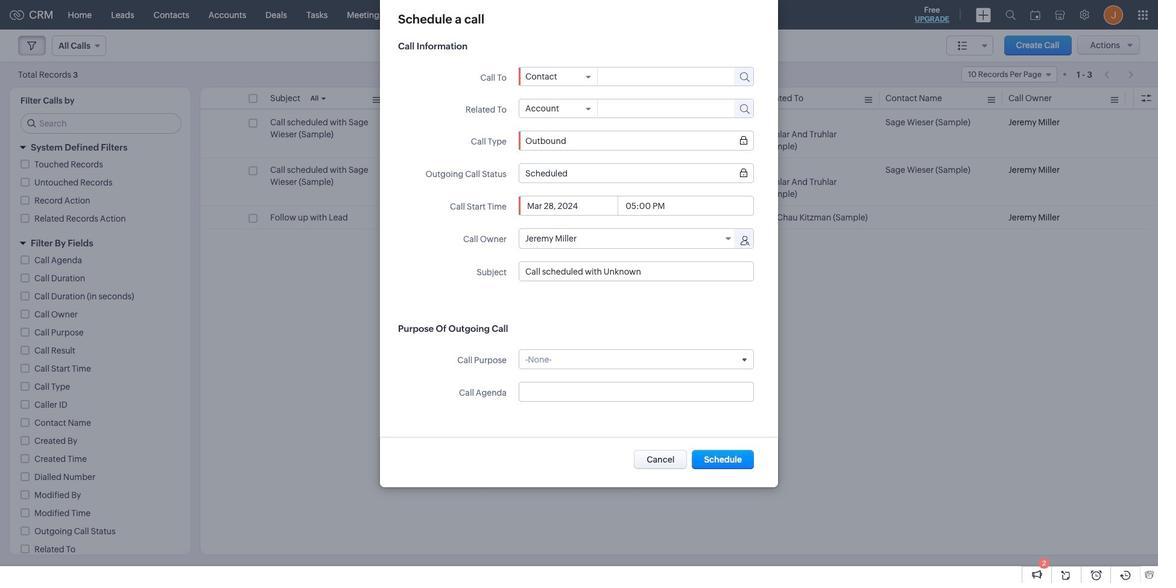Task type: locate. For each thing, give the bounding box(es) containing it.
None text field
[[525, 267, 747, 277]]

search image
[[1006, 10, 1016, 20]]

navigation
[[1099, 66, 1140, 83]]

hh:mm a text field
[[624, 201, 670, 211]]

profile image
[[1104, 5, 1123, 24]]

row group
[[200, 111, 1158, 230]]

search element
[[998, 0, 1023, 30]]

None text field
[[598, 68, 723, 84], [598, 100, 727, 116], [598, 68, 723, 84], [598, 100, 727, 116]]

None button
[[634, 451, 687, 470], [692, 451, 754, 470], [634, 451, 687, 470], [692, 451, 754, 470]]

logo image
[[10, 10, 24, 20]]

None field
[[525, 72, 591, 81], [525, 104, 591, 113], [525, 136, 747, 146], [525, 169, 747, 178], [519, 229, 735, 249], [525, 355, 747, 365], [525, 72, 591, 81], [525, 104, 591, 113], [525, 136, 747, 146], [525, 169, 747, 178], [519, 229, 735, 249], [525, 355, 747, 365]]



Task type: vqa. For each thing, say whether or not it's contained in the screenshot.
Create Menu "icon"
yes



Task type: describe. For each thing, give the bounding box(es) containing it.
mmm d, yyyy text field
[[525, 201, 618, 211]]

create menu element
[[969, 0, 998, 29]]

profile element
[[1097, 0, 1130, 29]]

create menu image
[[976, 8, 991, 22]]

calendar image
[[1030, 10, 1041, 20]]

Search text field
[[21, 114, 181, 133]]



